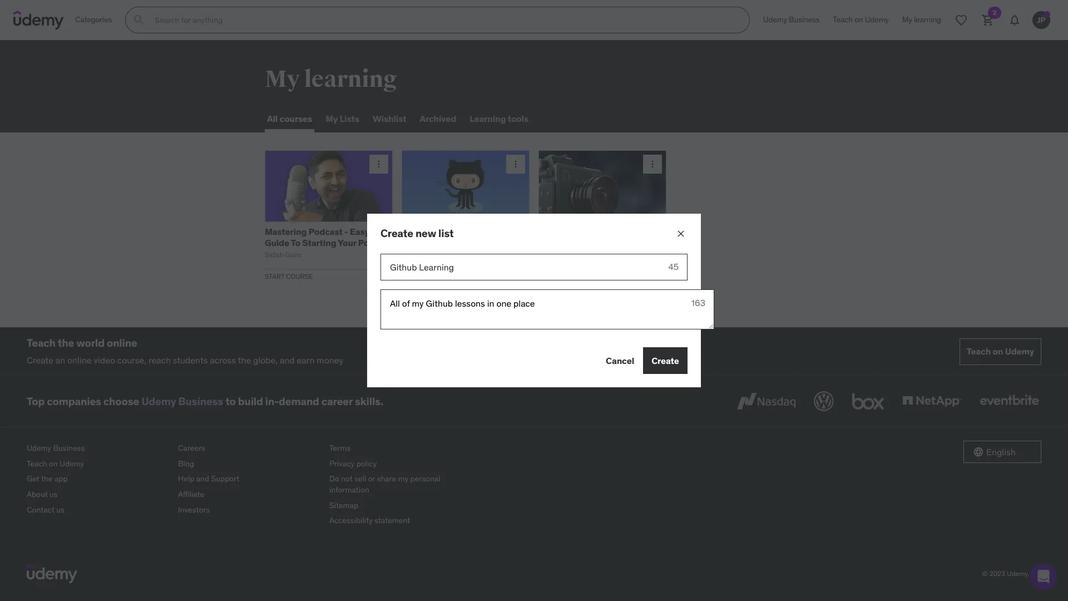 Task type: describe. For each thing, give the bounding box(es) containing it.
choose
[[103, 395, 139, 408]]

my lists link
[[324, 106, 362, 132]]

©
[[983, 569, 988, 578]]

terms privacy policy do not sell or share my personal information sitemap accessibility statement
[[330, 443, 441, 526]]

skills.
[[355, 395, 384, 408]]

mastering game design camera movements in arcade studio
[[539, 226, 662, 259]]

udemy business teach on udemy get the app about us contact us
[[27, 443, 85, 515]]

policy
[[357, 459, 377, 469]]

lists
[[340, 113, 360, 124]]

of
[[565, 250, 570, 259]]

list
[[439, 226, 454, 240]]

udemy business
[[764, 15, 820, 25]]

sitemap
[[330, 500, 359, 510]]

students
[[173, 355, 208, 366]]

1 horizontal spatial on
[[855, 15, 864, 25]]

top companies choose udemy business to build in-demand career skills.
[[27, 395, 384, 408]]

business for udemy business teach on udemy get the app about us contact us
[[53, 443, 85, 453]]

teach inside udemy business teach on udemy get the app about us contact us
[[27, 459, 47, 469]]

learning tools
[[470, 113, 529, 124]]

2 horizontal spatial teach on udemy link
[[960, 338, 1042, 365]]

affiliate
[[178, 489, 204, 499]]

movements
[[573, 237, 621, 248]]

cancel
[[606, 355, 635, 366]]

box image
[[850, 389, 887, 414]]

my
[[398, 474, 409, 484]]

3 start course from the left
[[539, 272, 587, 280]]

accessibility statement link
[[330, 513, 472, 529]]

nasdaq image
[[735, 389, 799, 414]]

create button
[[643, 348, 688, 374]]

demand
[[279, 395, 319, 408]]

starting
[[302, 237, 336, 248]]

© 2023 udemy, inc.
[[983, 569, 1042, 578]]

Name your list e.g. HTML skills text field
[[381, 254, 660, 280]]

course for mastering podcast -  easy guide to starting your podcast
[[286, 272, 313, 280]]

an
[[56, 355, 65, 366]]

close modal image
[[676, 228, 687, 239]]

wishlist
[[373, 113, 407, 124]]

arcade
[[632, 237, 662, 248]]

new
[[416, 226, 436, 240]]

sell
[[355, 474, 366, 484]]

video
[[94, 355, 115, 366]]

design inside mastering game design camera movements in arcade studio
[[609, 226, 638, 237]]

to
[[226, 395, 236, 408]]

build
[[238, 395, 263, 408]]

learning
[[304, 65, 397, 94]]

course for git & github crash course: create a repository from scratch!
[[423, 272, 450, 280]]

support
[[211, 474, 239, 484]]

wishlist link
[[371, 106, 409, 132]]

english button
[[964, 441, 1042, 463]]

my for my lists
[[326, 113, 338, 124]]

blog
[[178, 459, 194, 469]]

cancel button
[[606, 348, 635, 374]]

my lists
[[326, 113, 360, 124]]

globe,
[[253, 355, 278, 366]]

studio
[[539, 248, 566, 259]]

career
[[322, 395, 353, 408]]

2 vertical spatial udemy business link
[[27, 441, 169, 456]]

kalob
[[402, 250, 419, 259]]

kalob taulien
[[402, 250, 442, 259]]

from
[[485, 237, 506, 248]]

easy
[[350, 226, 369, 237]]

share
[[377, 474, 396, 484]]

school
[[543, 250, 563, 259]]

privacy
[[330, 459, 355, 469]]

1 vertical spatial game
[[572, 250, 590, 259]]

create new list
[[381, 226, 454, 240]]

help
[[178, 474, 194, 484]]

0 vertical spatial the
[[58, 336, 74, 350]]

a
[[431, 237, 436, 248]]

create inside teach the world online create an online video course, reach students across the globe, and earn money
[[27, 355, 53, 366]]

satish
[[265, 250, 284, 259]]

submit search image
[[133, 13, 146, 27]]

create inside button
[[652, 355, 679, 366]]

my for my learning
[[265, 65, 300, 94]]

statement
[[375, 516, 410, 526]]

personal
[[411, 474, 441, 484]]

learning
[[470, 113, 506, 124]]

in
[[623, 237, 631, 248]]

blog link
[[178, 456, 321, 472]]

help and support link
[[178, 472, 321, 487]]

the inside udemy business teach on udemy get the app about us contact us
[[41, 474, 53, 484]]

course,
[[117, 355, 146, 366]]

mastering for movements
[[539, 226, 581, 237]]

do not sell or share my personal information button
[[330, 472, 472, 498]]

small image
[[974, 447, 985, 458]]

across
[[210, 355, 236, 366]]

learning tools link
[[468, 106, 531, 132]]

0 horizontal spatial teach on udemy
[[833, 15, 889, 25]]

volkswagen image
[[812, 389, 837, 414]]

1 vertical spatial us
[[56, 505, 64, 515]]

0 vertical spatial udemy business link
[[757, 7, 827, 33]]

3 course from the left
[[560, 272, 587, 280]]

start for git & github crash course: create a repository from scratch!
[[402, 272, 422, 280]]

teach the world online create an online video course, reach students across the globe, and earn money
[[27, 336, 344, 366]]

]
[[614, 250, 616, 259]]

2023
[[990, 569, 1006, 578]]

guide
[[265, 237, 289, 248]]

0 vertical spatial teach on udemy link
[[827, 7, 896, 33]]

mastering podcast -  easy guide to starting your podcast link
[[265, 226, 392, 248]]

github
[[424, 226, 453, 237]]

get the app link
[[27, 472, 169, 487]]

careers blog help and support affiliate investors
[[178, 443, 239, 515]]



Task type: vqa. For each thing, say whether or not it's contained in the screenshot.
medium image
no



Task type: locate. For each thing, give the bounding box(es) containing it.
2 start from the left
[[402, 272, 422, 280]]

1 horizontal spatial course
[[423, 272, 450, 280]]

0 vertical spatial game
[[583, 226, 607, 237]]

privacy policy link
[[330, 456, 472, 472]]

1 start from the left
[[265, 272, 285, 280]]

0 horizontal spatial start
[[265, 272, 285, 280]]

0 vertical spatial business
[[789, 15, 820, 25]]

mastering inside mastering podcast -  easy guide to starting your podcast satish gaire
[[265, 226, 307, 237]]

us
[[50, 489, 58, 499], [56, 505, 64, 515]]

start course for mastering podcast -  easy guide to starting your podcast
[[265, 272, 313, 280]]

1 vertical spatial teach on udemy
[[967, 346, 1035, 357]]

2 vertical spatial on
[[49, 459, 58, 469]]

investors link
[[178, 502, 321, 518]]

udemy business link
[[757, 7, 827, 33], [141, 395, 223, 408], [27, 441, 169, 456]]

0 horizontal spatial my
[[265, 65, 300, 94]]

0 vertical spatial teach on udemy
[[833, 15, 889, 25]]

create
[[381, 226, 414, 240], [402, 237, 429, 248], [27, 355, 53, 366], [652, 355, 679, 366]]

mastering game design camera movements in arcade studio link
[[539, 226, 666, 259]]

0 vertical spatial online
[[107, 336, 137, 350]]

game right of
[[572, 250, 590, 259]]

accessibility
[[330, 516, 373, 526]]

45
[[669, 261, 679, 272]]

design up ]
[[609, 226, 638, 237]]

all courses link
[[265, 106, 315, 132]]

0 vertical spatial on
[[855, 15, 864, 25]]

2 start course from the left
[[402, 272, 450, 280]]

2 mastering from the left
[[539, 226, 581, 237]]

us right about
[[50, 489, 58, 499]]

1 horizontal spatial and
[[280, 355, 295, 366]]

inc.
[[1031, 569, 1042, 578]]

course down gaire
[[286, 272, 313, 280]]

1 mastering from the left
[[265, 226, 307, 237]]

0 vertical spatial design
[[609, 226, 638, 237]]

create left &
[[381, 226, 414, 240]]

app
[[55, 474, 68, 484]]

1 course from the left
[[286, 272, 313, 280]]

1 vertical spatial on
[[993, 346, 1004, 357]]

game inside mastering game design camera movements in arcade studio
[[583, 226, 607, 237]]

my left 'lists'
[[326, 113, 338, 124]]

start down kalob
[[402, 272, 422, 280]]

udemy
[[764, 15, 788, 25], [865, 15, 889, 25], [1006, 346, 1035, 357], [141, 395, 176, 408], [27, 443, 51, 453], [60, 459, 84, 469]]

1 vertical spatial udemy image
[[27, 564, 77, 583]]

2 horizontal spatial start course
[[539, 272, 587, 280]]

careers link
[[178, 441, 321, 456]]

podcast
[[309, 226, 343, 237], [358, 237, 392, 248]]

git
[[402, 226, 414, 237]]

0 horizontal spatial mastering
[[265, 226, 307, 237]]

on
[[855, 15, 864, 25], [993, 346, 1004, 357], [49, 459, 58, 469]]

on inside udemy business teach on udemy get the app about us contact us
[[49, 459, 58, 469]]

mastering up studio
[[539, 226, 581, 237]]

[ school of game design ]
[[539, 250, 616, 259]]

1 vertical spatial online
[[67, 355, 92, 366]]

archived link
[[418, 106, 459, 132]]

teach on udemy
[[833, 15, 889, 25], [967, 346, 1035, 357]]

create left "an"
[[27, 355, 53, 366]]

0 vertical spatial us
[[50, 489, 58, 499]]

course down [ school of game design ]
[[560, 272, 587, 280]]

0 horizontal spatial podcast
[[309, 226, 343, 237]]

the right get on the bottom left of page
[[41, 474, 53, 484]]

all
[[267, 113, 278, 124]]

1 horizontal spatial mastering
[[539, 226, 581, 237]]

game up [ school of game design ]
[[583, 226, 607, 237]]

and left earn
[[280, 355, 295, 366]]

1 horizontal spatial teach on udemy link
[[827, 7, 896, 33]]

1 vertical spatial design
[[591, 250, 612, 259]]

the
[[58, 336, 74, 350], [238, 355, 251, 366], [41, 474, 53, 484]]

1 vertical spatial business
[[178, 395, 223, 408]]

1 horizontal spatial podcast
[[358, 237, 392, 248]]

course down taulien
[[423, 272, 450, 280]]

3 start from the left
[[539, 272, 559, 280]]

1 horizontal spatial business
[[178, 395, 223, 408]]

0 vertical spatial my
[[265, 65, 300, 94]]

terms
[[330, 443, 351, 453]]

podcast left -
[[309, 226, 343, 237]]

information
[[330, 485, 370, 495]]

2 horizontal spatial business
[[789, 15, 820, 25]]

course:
[[481, 226, 512, 237]]

0 horizontal spatial course
[[286, 272, 313, 280]]

2 horizontal spatial the
[[238, 355, 251, 366]]

0 vertical spatial udemy image
[[13, 11, 64, 30]]

terms link
[[330, 441, 472, 456]]

crash
[[455, 226, 479, 237]]

teach inside teach the world online create an online video course, reach students across the globe, and earn money
[[27, 336, 56, 350]]

git & github crash course: create a repository from scratch!
[[402, 226, 512, 259]]

create inside git & github crash course: create a repository from scratch!
[[402, 237, 429, 248]]

1 horizontal spatial online
[[107, 336, 137, 350]]

start down satish
[[265, 272, 285, 280]]

online right "an"
[[67, 355, 92, 366]]

and right help
[[196, 474, 209, 484]]

udemy image
[[13, 11, 64, 30], [27, 564, 77, 583]]

in-
[[265, 395, 279, 408]]

the up "an"
[[58, 336, 74, 350]]

git & github crash course: create a repository from scratch! link
[[402, 226, 515, 259]]

2 vertical spatial business
[[53, 443, 85, 453]]

2 vertical spatial teach on udemy link
[[27, 456, 169, 472]]

1 vertical spatial udemy business link
[[141, 395, 223, 408]]

business inside udemy business teach on udemy get the app about us contact us
[[53, 443, 85, 453]]

create up kalob
[[402, 237, 429, 248]]

about us link
[[27, 487, 169, 502]]

money
[[317, 355, 344, 366]]

2 horizontal spatial start
[[539, 272, 559, 280]]

repository
[[438, 237, 483, 248]]

archived
[[420, 113, 457, 124]]

and
[[280, 355, 295, 366], [196, 474, 209, 484]]

start course down kalob taulien
[[402, 272, 450, 280]]

Why are you creating this list? e.g. To start a new business, To get a new job, To become a web developer text field
[[381, 289, 715, 330]]

1 horizontal spatial my
[[326, 113, 338, 124]]

2 horizontal spatial on
[[993, 346, 1004, 357]]

not
[[341, 474, 353, 484]]

business
[[789, 15, 820, 25], [178, 395, 223, 408], [53, 443, 85, 453]]

1 horizontal spatial teach on udemy
[[967, 346, 1035, 357]]

0 horizontal spatial the
[[41, 474, 53, 484]]

eventbrite image
[[978, 389, 1042, 414]]

-
[[345, 226, 348, 237]]

0 horizontal spatial business
[[53, 443, 85, 453]]

and inside teach the world online create an online video course, reach students across the globe, and earn money
[[280, 355, 295, 366]]

careers
[[178, 443, 205, 453]]

0 horizontal spatial start course
[[265, 272, 313, 280]]

my up all courses
[[265, 65, 300, 94]]

game
[[583, 226, 607, 237], [572, 250, 590, 259]]

1 vertical spatial the
[[238, 355, 251, 366]]

courses
[[280, 113, 312, 124]]

mastering up gaire
[[265, 226, 307, 237]]

0 horizontal spatial and
[[196, 474, 209, 484]]

2 vertical spatial the
[[41, 474, 53, 484]]

create new list dialog
[[367, 214, 715, 388]]

your
[[338, 237, 357, 248]]

contact
[[27, 505, 54, 515]]

business for udemy business
[[789, 15, 820, 25]]

1 vertical spatial and
[[196, 474, 209, 484]]

the left globe, in the bottom left of the page
[[238, 355, 251, 366]]

podcast right your
[[358, 237, 392, 248]]

us right "contact"
[[56, 505, 64, 515]]

1 horizontal spatial the
[[58, 336, 74, 350]]

online up "course,"
[[107, 336, 137, 350]]

and inside the careers blog help and support affiliate investors
[[196, 474, 209, 484]]

top
[[27, 395, 45, 408]]

gaire
[[285, 250, 301, 259]]

0 horizontal spatial on
[[49, 459, 58, 469]]

world
[[76, 336, 105, 350]]

netapp image
[[901, 389, 965, 414]]

mastering for guide
[[265, 226, 307, 237]]

to
[[291, 237, 301, 248]]

earn
[[297, 355, 315, 366]]

online
[[107, 336, 137, 350], [67, 355, 92, 366]]

camera
[[539, 237, 571, 248]]

1 horizontal spatial start
[[402, 272, 422, 280]]

2 course from the left
[[423, 272, 450, 280]]

design down movements
[[591, 250, 612, 259]]

0 vertical spatial and
[[280, 355, 295, 366]]

2 horizontal spatial course
[[560, 272, 587, 280]]

start course down gaire
[[265, 272, 313, 280]]

taulien
[[421, 250, 442, 259]]

start course down of
[[539, 272, 587, 280]]

1 start course from the left
[[265, 272, 313, 280]]

0 horizontal spatial online
[[67, 355, 92, 366]]

do
[[330, 474, 339, 484]]

my learning
[[265, 65, 397, 94]]

start down school
[[539, 272, 559, 280]]

create right the cancel at the bottom right
[[652, 355, 679, 366]]

mastering inside mastering game design camera movements in arcade studio
[[539, 226, 581, 237]]

0 horizontal spatial teach on udemy link
[[27, 456, 169, 472]]

start for mastering podcast -  easy guide to starting your podcast
[[265, 272, 285, 280]]

1 horizontal spatial start course
[[402, 272, 450, 280]]

163
[[692, 297, 706, 308]]

1 vertical spatial my
[[326, 113, 338, 124]]

1 vertical spatial teach on udemy link
[[960, 338, 1042, 365]]

teach
[[833, 15, 853, 25], [27, 336, 56, 350], [967, 346, 991, 357], [27, 459, 47, 469]]

udemy,
[[1008, 569, 1030, 578]]

affiliate link
[[178, 487, 321, 502]]

start course for git & github crash course: create a repository from scratch!
[[402, 272, 450, 280]]

sitemap link
[[330, 498, 472, 513]]

design
[[609, 226, 638, 237], [591, 250, 612, 259]]



